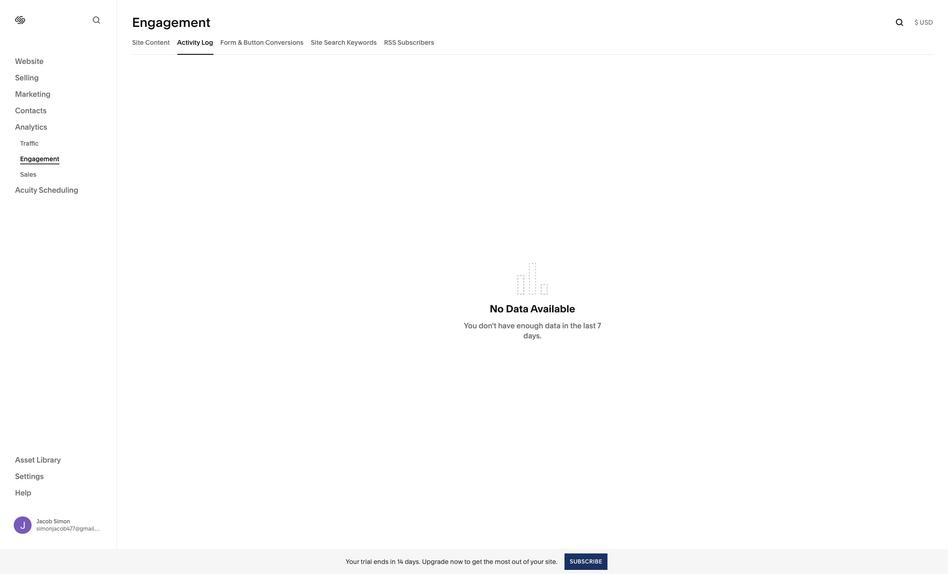 Task type: locate. For each thing, give the bounding box(es) containing it.
the
[[571, 321, 582, 330], [484, 558, 494, 566]]

subscribe
[[570, 559, 603, 566]]

activity log button
[[177, 30, 213, 55]]

tab list
[[132, 30, 933, 55]]

2 site from the left
[[311, 38, 323, 46]]

contacts link
[[15, 106, 102, 117]]

site
[[132, 38, 144, 46], [311, 38, 323, 46]]

in right data in the right of the page
[[563, 321, 569, 330]]

selling link
[[15, 73, 102, 84]]

the inside 'you don't have enough data in the last 7 days.'
[[571, 321, 582, 330]]

now
[[450, 558, 463, 566]]

scheduling
[[39, 186, 78, 195]]

engagement
[[132, 15, 211, 30], [20, 155, 59, 163]]

acuity
[[15, 186, 37, 195]]

1 horizontal spatial the
[[571, 321, 582, 330]]

1 vertical spatial engagement
[[20, 155, 59, 163]]

you don't have enough data in the last 7 days.
[[464, 321, 601, 341]]

in left the 14
[[390, 558, 396, 566]]

in inside 'you don't have enough data in the last 7 days.'
[[563, 321, 569, 330]]

available
[[531, 303, 576, 315]]

1 horizontal spatial site
[[311, 38, 323, 46]]

site inside site search keywords button
[[311, 38, 323, 46]]

$ usd
[[915, 18, 933, 27]]

activity log
[[177, 38, 213, 46]]

simonjacob477@gmail.com
[[36, 526, 107, 533]]

contacts
[[15, 106, 47, 115]]

0 vertical spatial engagement
[[132, 15, 211, 30]]

have
[[498, 321, 515, 330]]

1 horizontal spatial days.
[[524, 331, 542, 341]]

0 vertical spatial days.
[[524, 331, 542, 341]]

asset library
[[15, 456, 61, 465]]

0 horizontal spatial the
[[484, 558, 494, 566]]

site left search
[[311, 38, 323, 46]]

the left last
[[571, 321, 582, 330]]

form & button conversions
[[220, 38, 304, 46]]

0 vertical spatial in
[[563, 321, 569, 330]]

ends
[[374, 558, 389, 566]]

acuity scheduling
[[15, 186, 78, 195]]

site left content
[[132, 38, 144, 46]]

subscribers
[[398, 38, 434, 46]]

subscribe button
[[565, 554, 608, 571]]

jacob
[[36, 519, 52, 525]]

traffic link
[[20, 136, 107, 151]]

0 horizontal spatial site
[[132, 38, 144, 46]]

days. down enough
[[524, 331, 542, 341]]

0 horizontal spatial engagement
[[20, 155, 59, 163]]

trial
[[361, 558, 372, 566]]

engagement link
[[20, 151, 107, 167]]

settings link
[[15, 472, 102, 483]]

the right get at the bottom of the page
[[484, 558, 494, 566]]

settings
[[15, 472, 44, 481]]

content
[[145, 38, 170, 46]]

days.
[[524, 331, 542, 341], [405, 558, 421, 566]]

activity
[[177, 38, 200, 46]]

your
[[346, 558, 359, 566]]

sales
[[20, 171, 36, 179]]

get
[[472, 558, 482, 566]]

engagement down traffic
[[20, 155, 59, 163]]

days. inside 'you don't have enough data in the last 7 days.'
[[524, 331, 542, 341]]

site inside site content button
[[132, 38, 144, 46]]

1 horizontal spatial engagement
[[132, 15, 211, 30]]

site search keywords
[[311, 38, 377, 46]]

data
[[545, 321, 561, 330]]

days. right the 14
[[405, 558, 421, 566]]

1 site from the left
[[132, 38, 144, 46]]

selling
[[15, 73, 39, 82]]

website
[[15, 57, 44, 66]]

in
[[563, 321, 569, 330], [390, 558, 396, 566]]

log
[[202, 38, 213, 46]]

1 vertical spatial in
[[390, 558, 396, 566]]

help link
[[15, 488, 31, 498]]

1 horizontal spatial in
[[563, 321, 569, 330]]

form & button conversions button
[[220, 30, 304, 55]]

0 vertical spatial the
[[571, 321, 582, 330]]

1 vertical spatial days.
[[405, 558, 421, 566]]

out
[[512, 558, 522, 566]]

engagement up content
[[132, 15, 211, 30]]



Task type: vqa. For each thing, say whether or not it's contained in the screenshot.
"SUBSCRIBE" Button
yes



Task type: describe. For each thing, give the bounding box(es) containing it.
enough
[[517, 321, 544, 330]]

simon
[[54, 519, 70, 525]]

marketing
[[15, 90, 51, 99]]

acuity scheduling link
[[15, 185, 102, 196]]

rss subscribers button
[[384, 30, 434, 55]]

website link
[[15, 56, 102, 67]]

don't
[[479, 321, 497, 330]]

site for site search keywords
[[311, 38, 323, 46]]

no data available
[[490, 303, 576, 315]]

form
[[220, 38, 236, 46]]

site content
[[132, 38, 170, 46]]

help
[[15, 489, 31, 498]]

jacob simon simonjacob477@gmail.com
[[36, 519, 107, 533]]

site content button
[[132, 30, 170, 55]]

most
[[495, 558, 510, 566]]

rss
[[384, 38, 396, 46]]

last
[[584, 321, 596, 330]]

0 horizontal spatial days.
[[405, 558, 421, 566]]

conversions
[[266, 38, 304, 46]]

your trial ends in 14 days. upgrade now to get the most out of your site.
[[346, 558, 558, 566]]

&
[[238, 38, 242, 46]]

rss subscribers
[[384, 38, 434, 46]]

asset library link
[[15, 455, 102, 466]]

site.
[[545, 558, 558, 566]]

search
[[324, 38, 345, 46]]

$
[[915, 18, 919, 27]]

to
[[465, 558, 471, 566]]

0 horizontal spatial in
[[390, 558, 396, 566]]

data
[[506, 303, 529, 315]]

no
[[490, 303, 504, 315]]

marketing link
[[15, 89, 102, 100]]

library
[[37, 456, 61, 465]]

tab list containing site content
[[132, 30, 933, 55]]

asset
[[15, 456, 35, 465]]

14
[[397, 558, 403, 566]]

keywords
[[347, 38, 377, 46]]

1 vertical spatial the
[[484, 558, 494, 566]]

usd
[[920, 18, 933, 27]]

of
[[523, 558, 529, 566]]

upgrade
[[422, 558, 449, 566]]

you
[[464, 321, 477, 330]]

button
[[244, 38, 264, 46]]

sales link
[[20, 167, 107, 182]]

analytics
[[15, 123, 47, 132]]

site search keywords button
[[311, 30, 377, 55]]

your
[[531, 558, 544, 566]]

traffic
[[20, 139, 39, 148]]

analytics link
[[15, 122, 102, 133]]

site for site content
[[132, 38, 144, 46]]

7
[[598, 321, 601, 330]]



